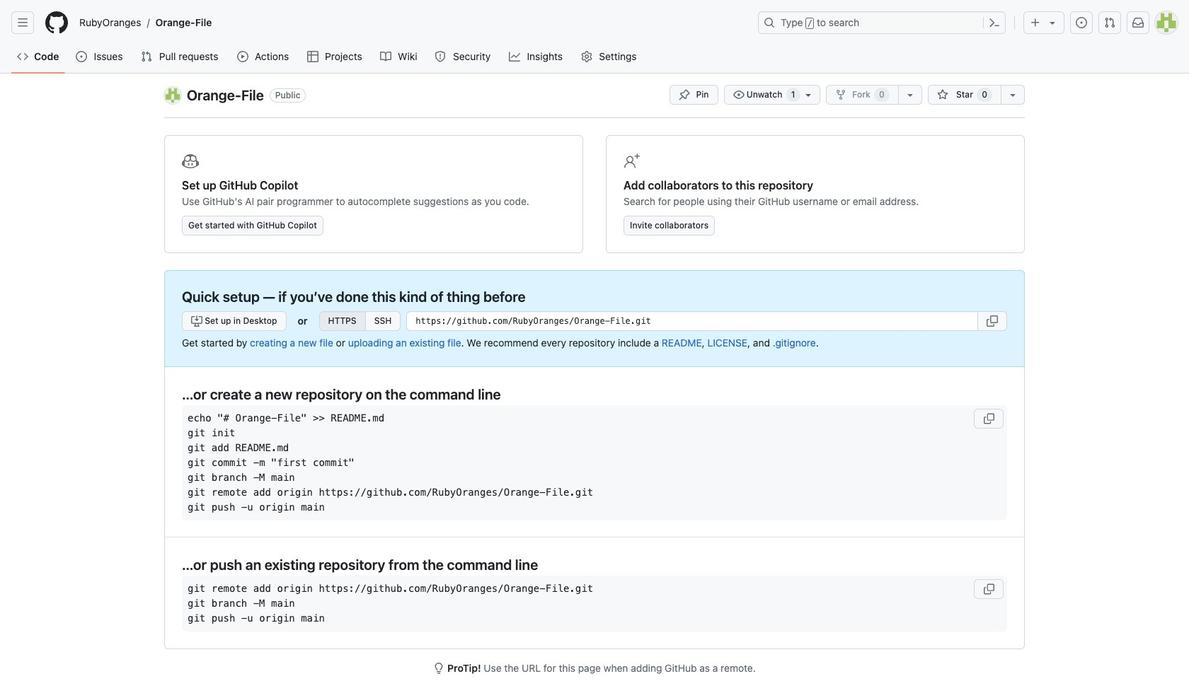 Task type: describe. For each thing, give the bounding box(es) containing it.
gear image
[[581, 51, 592, 62]]

1 vertical spatial copy to clipboard image
[[983, 584, 995, 595]]

triangle down image
[[1047, 17, 1058, 28]]

copilot image
[[182, 153, 199, 170]]

0 users starred this repository element
[[977, 88, 993, 102]]

owner avatar image
[[164, 87, 181, 104]]

repo forked image
[[835, 89, 847, 101]]

you have no unread notifications image
[[1133, 17, 1144, 28]]

Clone URL text field
[[407, 312, 978, 331]]

homepage image
[[45, 11, 68, 34]]

graph image
[[509, 51, 520, 62]]

git pull request image for issue opened icon on the top of page
[[141, 51, 152, 62]]

shield image
[[435, 51, 446, 62]]

issue opened image
[[76, 51, 87, 62]]

see your forks of this repository image
[[905, 89, 916, 101]]



Task type: locate. For each thing, give the bounding box(es) containing it.
desktop download image
[[191, 316, 202, 327]]

1 horizontal spatial git pull request image
[[1105, 17, 1116, 28]]

code image
[[17, 51, 28, 62]]

0 vertical spatial git pull request image
[[1105, 17, 1116, 28]]

git pull request image right issue opened icon on the top of page
[[141, 51, 152, 62]]

footer
[[0, 676, 1189, 682]]

table image
[[307, 51, 318, 62]]

light bulb image
[[433, 663, 445, 674]]

1 vertical spatial git pull request image
[[141, 51, 152, 62]]

list
[[74, 11, 750, 34]]

0 vertical spatial copy to clipboard image
[[987, 316, 998, 327]]

copy to clipboard image
[[983, 413, 995, 424]]

book image
[[380, 51, 392, 62]]

git pull request image for issue opened image on the right of the page
[[1105, 17, 1116, 28]]

0 horizontal spatial git pull request image
[[141, 51, 152, 62]]

git pull request image right issue opened image on the right of the page
[[1105, 17, 1116, 28]]

star image
[[937, 89, 949, 101]]

person add image
[[624, 153, 641, 170]]

banner
[[0, 0, 1189, 74]]

eye image
[[733, 89, 744, 101]]

pin this repository to your profile image
[[679, 89, 691, 101]]

issue opened image
[[1076, 17, 1088, 28]]

git pull request image
[[1105, 17, 1116, 28], [141, 51, 152, 62]]

add this repository to a list image
[[1008, 89, 1019, 101]]

copy to clipboard image
[[987, 316, 998, 327], [983, 584, 995, 595]]

play image
[[237, 51, 248, 62]]

command palette image
[[989, 17, 1000, 28]]



Task type: vqa. For each thing, say whether or not it's contained in the screenshot.
'Pin this repository to your profile' IMAGE
yes



